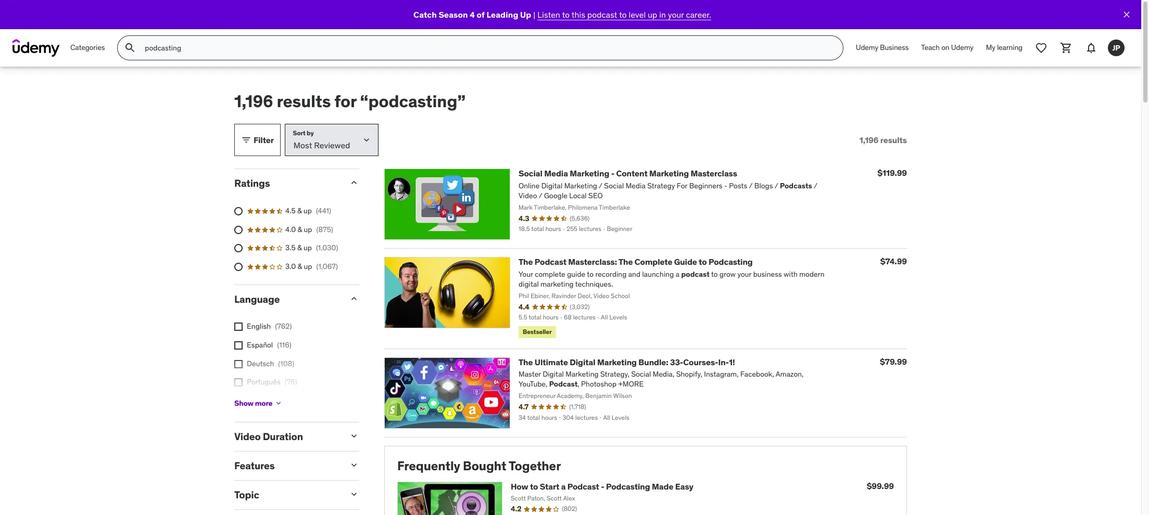 Task type: locate. For each thing, give the bounding box(es) containing it.
xsmall image up xsmall image
[[234, 342, 243, 350]]

0 horizontal spatial podcast
[[535, 257, 567, 267]]

2 small image from the top
[[349, 294, 359, 304]]

masterclass:
[[568, 257, 617, 267]]

up
[[648, 9, 658, 20], [304, 206, 312, 216], [304, 225, 312, 234], [304, 243, 312, 253], [304, 262, 312, 271]]

up left (441)
[[304, 206, 312, 216]]

4.0
[[285, 225, 296, 234]]

up for (1,067)
[[304, 262, 312, 271]]

xsmall image
[[234, 360, 243, 369]]

(76)
[[285, 378, 297, 387]]

podcast
[[535, 257, 567, 267], [568, 482, 599, 492]]

- left content
[[611, 168, 615, 179]]

to up paton,
[[530, 482, 538, 492]]

1 horizontal spatial podcast
[[568, 482, 599, 492]]

catch
[[414, 9, 437, 20]]

1,196
[[234, 91, 273, 112], [860, 135, 879, 145]]

video duration button
[[234, 431, 341, 443]]

video duration
[[234, 431, 303, 443]]

0 horizontal spatial podcasting
[[606, 482, 650, 492]]

ultimate
[[535, 357, 568, 368]]

xsmall image inside show more button
[[275, 400, 283, 408]]

in
[[660, 9, 666, 20]]

masterclass
[[691, 168, 738, 179]]

xsmall image for português
[[234, 379, 243, 387]]

1 vertical spatial podcast
[[568, 482, 599, 492]]

podcast left masterclass:
[[535, 257, 567, 267]]

to inside "how to start a podcast - podcasting made easy scott paton, scott alex"
[[530, 482, 538, 492]]

0 vertical spatial small image
[[349, 178, 359, 188]]

podcast inside "how to start a podcast - podcasting made easy scott paton, scott alex"
[[568, 482, 599, 492]]

0 vertical spatial 1,196
[[234, 91, 273, 112]]

1 horizontal spatial podcasting
[[709, 257, 753, 267]]

results up $119.99
[[881, 135, 907, 145]]

podcast up alex
[[568, 482, 599, 492]]

results
[[277, 91, 331, 112], [881, 135, 907, 145]]

how to start a podcast - podcasting made easy scott paton, scott alex
[[511, 482, 694, 502]]

udemy business link
[[850, 35, 915, 60]]

& for 4.0
[[298, 225, 302, 234]]

leading
[[487, 9, 519, 20]]

marketing
[[570, 168, 610, 179], [650, 168, 689, 179], [597, 357, 637, 368]]

ratings button
[[234, 177, 341, 190]]

xsmall image right more
[[275, 400, 283, 408]]

udemy image
[[13, 39, 60, 57]]

3 & from the top
[[297, 243, 302, 253]]

podcast
[[588, 9, 618, 20]]

|
[[534, 9, 536, 20]]

language button
[[234, 293, 341, 306]]

0 horizontal spatial -
[[601, 482, 605, 492]]

up left (875)
[[304, 225, 312, 234]]

1 vertical spatial -
[[601, 482, 605, 492]]

show
[[234, 399, 254, 408]]

& right the 3.5
[[297, 243, 302, 253]]

0 horizontal spatial 1,196
[[234, 91, 273, 112]]

1,196 up filter button
[[234, 91, 273, 112]]

courses-
[[684, 357, 719, 368]]

1 horizontal spatial -
[[611, 168, 615, 179]]

up right 3.0
[[304, 262, 312, 271]]

udemy business
[[856, 43, 909, 52]]

in-
[[719, 357, 729, 368]]

bought
[[463, 458, 507, 474]]

(1,030)
[[316, 243, 338, 253]]

scott down start
[[547, 495, 562, 502]]

shopping cart with 0 items image
[[1061, 42, 1073, 54]]

1 horizontal spatial results
[[881, 135, 907, 145]]

together
[[509, 458, 561, 474]]

- right a
[[601, 482, 605, 492]]

marketing right content
[[650, 168, 689, 179]]

up for (1,030)
[[304, 243, 312, 253]]

small image for ratings
[[349, 178, 359, 188]]

scott
[[511, 495, 526, 502], [547, 495, 562, 502]]

& for 4.5
[[297, 206, 302, 216]]

(116)
[[277, 341, 292, 350]]

to
[[562, 9, 570, 20], [619, 9, 627, 20], [699, 257, 707, 267], [530, 482, 538, 492]]

1 horizontal spatial 1,196
[[860, 135, 879, 145]]

a
[[561, 482, 566, 492]]

& for 3.5
[[297, 243, 302, 253]]

"podcasting"
[[360, 91, 466, 112]]

small image
[[349, 178, 359, 188], [349, 294, 359, 304]]

notifications image
[[1086, 42, 1098, 54]]

results left for
[[277, 91, 331, 112]]

1,196 up $119.99
[[860, 135, 879, 145]]

close image
[[1122, 9, 1132, 20]]

português (76)
[[247, 378, 297, 387]]

$119.99
[[878, 168, 907, 178]]

(1,067)
[[316, 262, 338, 271]]

-
[[611, 168, 615, 179], [601, 482, 605, 492]]

0 vertical spatial results
[[277, 91, 331, 112]]

1 vertical spatial small image
[[349, 294, 359, 304]]

(108)
[[278, 359, 294, 369]]

33-
[[670, 357, 684, 368]]

business
[[880, 43, 909, 52]]

frequently bought together
[[397, 458, 561, 474]]

& right the '4.0'
[[298, 225, 302, 234]]

1 & from the top
[[297, 206, 302, 216]]

0 horizontal spatial results
[[277, 91, 331, 112]]

xsmall image left english
[[234, 323, 243, 331]]

xsmall image
[[234, 323, 243, 331], [234, 342, 243, 350], [234, 379, 243, 387], [275, 400, 283, 408]]

english
[[247, 322, 271, 331]]

xsmall image down xsmall image
[[234, 379, 243, 387]]

1 vertical spatial 1,196
[[860, 135, 879, 145]]

wishlist image
[[1036, 42, 1048, 54]]

0 horizontal spatial udemy
[[856, 43, 879, 52]]

career.
[[686, 9, 711, 20]]

0 horizontal spatial scott
[[511, 495, 526, 502]]

your
[[668, 9, 684, 20]]

the for digital
[[519, 357, 533, 368]]

&
[[297, 206, 302, 216], [298, 225, 302, 234], [297, 243, 302, 253], [298, 262, 302, 271]]

4 & from the top
[[298, 262, 302, 271]]

on
[[942, 43, 950, 52]]

& right '4.5'
[[297, 206, 302, 216]]

udemy right on in the top right of the page
[[952, 43, 974, 52]]

deutsch (108)
[[247, 359, 294, 369]]

4.5
[[285, 206, 296, 216]]

$79.99
[[880, 357, 907, 367]]

catch season 4 of leading up | listen to this podcast to level up in your career.
[[414, 9, 711, 20]]

0 vertical spatial -
[[611, 168, 615, 179]]

udemy left business
[[856, 43, 879, 52]]

- inside "how to start a podcast - podcasting made easy scott paton, scott alex"
[[601, 482, 605, 492]]

$99.99
[[867, 481, 894, 492]]

podcasting inside "how to start a podcast - podcasting made easy scott paton, scott alex"
[[606, 482, 650, 492]]

the podcast masterclass: the complete guide to podcasting link
[[519, 257, 753, 267]]

3.5 & up (1,030)
[[285, 243, 338, 253]]

podcasting left made
[[606, 482, 650, 492]]

up left in
[[648, 9, 658, 20]]

season
[[439, 9, 468, 20]]

small image for features
[[349, 461, 359, 471]]

1,196 inside status
[[860, 135, 879, 145]]

results inside status
[[881, 135, 907, 145]]

small image for topic
[[349, 490, 359, 500]]

802 reviews element
[[562, 505, 577, 514]]

1 horizontal spatial scott
[[547, 495, 562, 502]]

1,196 for 1,196 results
[[860, 135, 879, 145]]

social media marketing - content marketing masterclass
[[519, 168, 738, 179]]

(802)
[[562, 505, 577, 513]]

small image
[[241, 135, 252, 146], [349, 431, 359, 442], [349, 461, 359, 471], [349, 490, 359, 500]]

1 horizontal spatial udemy
[[952, 43, 974, 52]]

up for (441)
[[304, 206, 312, 216]]

small image for language
[[349, 294, 359, 304]]

0 vertical spatial podcasting
[[709, 257, 753, 267]]

up right the 3.5
[[304, 243, 312, 253]]

jp link
[[1104, 35, 1129, 60]]

& right 3.0
[[298, 262, 302, 271]]

4.5 & up (441)
[[285, 206, 331, 216]]

1 vertical spatial podcasting
[[606, 482, 650, 492]]

features
[[234, 460, 275, 473]]

podcasting right guide
[[709, 257, 753, 267]]

scott up 4.2
[[511, 495, 526, 502]]

1 vertical spatial results
[[881, 135, 907, 145]]

0 vertical spatial podcast
[[535, 257, 567, 267]]

this
[[572, 9, 586, 20]]

2 & from the top
[[298, 225, 302, 234]]

language
[[234, 293, 280, 306]]

to left the level
[[619, 9, 627, 20]]

3.0
[[285, 262, 296, 271]]

1 small image from the top
[[349, 178, 359, 188]]



Task type: describe. For each thing, give the bounding box(es) containing it.
show more
[[234, 399, 273, 408]]

small image inside filter button
[[241, 135, 252, 146]]

easy
[[675, 482, 694, 492]]

listen to this podcast to level up in your career. link
[[538, 9, 711, 20]]

my learning
[[986, 43, 1023, 52]]

how
[[511, 482, 528, 492]]

guide
[[674, 257, 697, 267]]

(875)
[[316, 225, 333, 234]]

3.0 & up (1,067)
[[285, 262, 338, 271]]

topic button
[[234, 489, 341, 502]]

to right guide
[[699, 257, 707, 267]]

up for (875)
[[304, 225, 312, 234]]

(762)
[[275, 322, 292, 331]]

filter button
[[234, 124, 281, 156]]

my learning link
[[980, 35, 1029, 60]]

submit search image
[[124, 42, 137, 54]]

(441)
[[316, 206, 331, 216]]

français
[[247, 396, 274, 406]]

the for masterclass:
[[519, 257, 533, 267]]

results for 1,196 results for "podcasting"
[[277, 91, 331, 112]]

1,196 results
[[860, 135, 907, 145]]

up
[[520, 9, 531, 20]]

paton,
[[528, 495, 545, 502]]

3.5
[[285, 243, 296, 253]]

categories
[[70, 43, 105, 52]]

1,196 results for "podcasting"
[[234, 91, 466, 112]]

português
[[247, 378, 281, 387]]

more
[[255, 399, 273, 408]]

español
[[247, 341, 273, 350]]

the ultimate digital marketing bundle: 33-courses-in-1!
[[519, 357, 735, 368]]

show more button
[[234, 393, 283, 414]]

Search for anything text field
[[143, 39, 831, 57]]

complete
[[635, 257, 673, 267]]

level
[[629, 9, 646, 20]]

teach
[[922, 43, 940, 52]]

marketing right media
[[570, 168, 610, 179]]

1 scott from the left
[[511, 495, 526, 502]]

teach on udemy
[[922, 43, 974, 52]]

video
[[234, 431, 261, 443]]

deutsch
[[247, 359, 274, 369]]

of
[[477, 9, 485, 20]]

the podcast masterclass: the complete guide to podcasting
[[519, 257, 753, 267]]

bundle:
[[639, 357, 669, 368]]

for
[[335, 91, 357, 112]]

1,196 results status
[[860, 135, 907, 145]]

features button
[[234, 460, 341, 473]]

ratings
[[234, 177, 270, 190]]

1,196 for 1,196 results for "podcasting"
[[234, 91, 273, 112]]

categories button
[[64, 35, 111, 60]]

xsmall image for español
[[234, 342, 243, 350]]

results for 1,196 results
[[881, 135, 907, 145]]

to left this at the top
[[562, 9, 570, 20]]

social
[[519, 168, 543, 179]]

media
[[544, 168, 568, 179]]

frequently
[[397, 458, 460, 474]]

2 scott from the left
[[547, 495, 562, 502]]

english (762)
[[247, 322, 292, 331]]

my
[[986, 43, 996, 52]]

español (116)
[[247, 341, 292, 350]]

content
[[616, 168, 648, 179]]

learning
[[997, 43, 1023, 52]]

1!
[[729, 357, 735, 368]]

xsmall image for english
[[234, 323, 243, 331]]

marketing right digital in the bottom of the page
[[597, 357, 637, 368]]

jp
[[1113, 43, 1121, 52]]

2 udemy from the left
[[952, 43, 974, 52]]

small image for video duration
[[349, 431, 359, 442]]

1 udemy from the left
[[856, 43, 879, 52]]

alex
[[563, 495, 575, 502]]

start
[[540, 482, 560, 492]]

4.2
[[511, 505, 522, 514]]

& for 3.0
[[298, 262, 302, 271]]

$74.99
[[881, 256, 907, 267]]

4
[[470, 9, 475, 20]]

teach on udemy link
[[915, 35, 980, 60]]

duration
[[263, 431, 303, 443]]

the ultimate digital marketing bundle: 33-courses-in-1! link
[[519, 357, 735, 368]]

how to start a podcast - podcasting made easy link
[[511, 482, 694, 492]]



Task type: vqa. For each thing, say whether or not it's contained in the screenshot.
Categories dropdown button
yes



